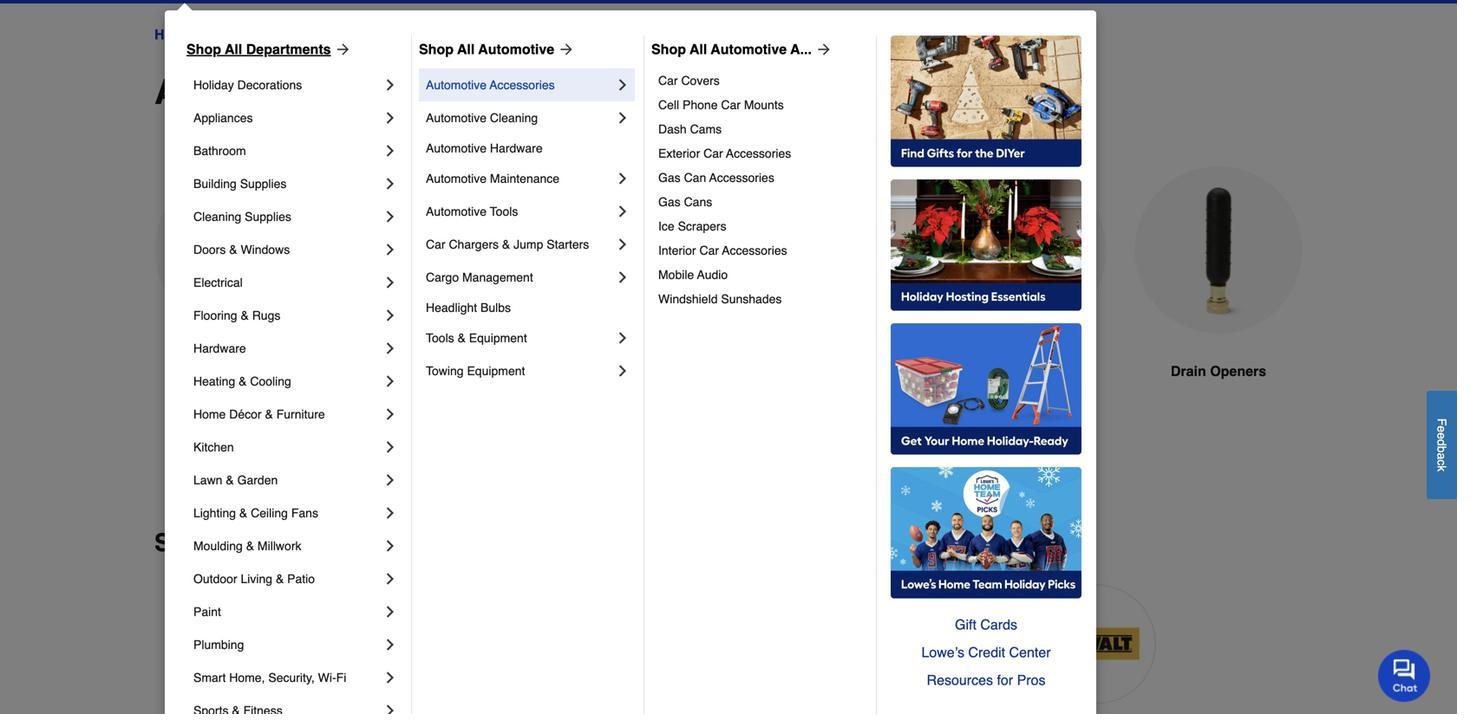 Task type: vqa. For each thing, say whether or not it's contained in the screenshot.
LEARN MORE related to Search for MSDS sheets by item number, product code, product name, UPC code or manufacturer.
no



Task type: describe. For each thing, give the bounding box(es) containing it.
lighting & ceiling fans
[[193, 507, 318, 521]]

electrical link
[[193, 266, 382, 299]]

hand
[[196, 363, 230, 380]]

a...
[[791, 41, 812, 57]]

paint
[[193, 606, 221, 619]]

arrow right image
[[331, 41, 352, 58]]

headlight bulbs link
[[426, 294, 632, 322]]

0 vertical spatial equipment
[[469, 331, 527, 345]]

drain for drain cleaners & chemicals
[[575, 363, 610, 380]]

hardware link
[[193, 332, 382, 365]]

electrical
[[193, 276, 243, 290]]

drain cleaners & chemicals link
[[547, 167, 715, 445]]

departments
[[246, 41, 331, 57]]

ice
[[658, 219, 675, 233]]

automotive accessories link
[[426, 69, 614, 101]]

car chargers & jump starters link
[[426, 228, 614, 261]]

arrow right image for shop all automotive
[[554, 41, 575, 58]]

chevron right image for appliances
[[382, 109, 399, 127]]

ceiling
[[251, 507, 288, 521]]

shop all departments link
[[187, 39, 352, 60]]

dash cams link
[[658, 117, 864, 141]]

automotive hardware link
[[426, 134, 632, 162]]

chevron right image for towing equipment
[[614, 363, 632, 380]]

chevron right image for flooring & rugs
[[382, 307, 399, 324]]

plumbing for bottommost plumbing link
[[193, 638, 244, 652]]

garden
[[237, 474, 278, 488]]

1 horizontal spatial tools
[[490, 205, 518, 219]]

towing
[[426, 364, 464, 378]]

can
[[684, 171, 706, 185]]

f
[[1435, 419, 1449, 426]]

doors & windows
[[193, 243, 290, 257]]

a brass craft music wire machine auger. image
[[350, 167, 519, 335]]

shop by brand
[[154, 530, 327, 557]]

get your home holiday-ready. image
[[891, 324, 1082, 455]]

& left patio
[[276, 573, 284, 586]]

accessories for interior car accessories
[[722, 244, 787, 258]]

living
[[241, 573, 272, 586]]

holiday decorations link
[[193, 69, 382, 101]]

towing equipment
[[426, 364, 525, 378]]

machine augers
[[381, 363, 488, 380]]

shop for shop all automotive a...
[[651, 41, 686, 57]]

hand augers
[[196, 363, 282, 380]]

automotive cleaning link
[[426, 101, 614, 134]]

automotive for tools
[[426, 205, 487, 219]]

car inside the exterior car accessories link
[[704, 147, 723, 160]]

a
[[1435, 453, 1449, 460]]

holiday
[[193, 78, 234, 92]]

moulding & millwork link
[[193, 530, 382, 563]]

headlight
[[426, 301, 477, 315]]

exterior car accessories
[[658, 147, 791, 160]]

pros
[[1017, 673, 1046, 689]]

smart
[[193, 671, 226, 685]]

chemicals
[[596, 384, 665, 400]]

chevron right image for home décor & furniture
[[382, 406, 399, 423]]

0 vertical spatial augers,
[[287, 26, 334, 43]]

chevron right image for holiday decorations
[[382, 76, 399, 94]]

& down headlight bulbs
[[458, 331, 466, 345]]

chevron right image for moulding & millwork
[[382, 538, 399, 555]]

building
[[193, 177, 237, 191]]

gift cards
[[955, 617, 1018, 633]]

supplies for building supplies
[[240, 177, 287, 191]]

tools & equipment link
[[426, 322, 614, 355]]

outdoor
[[193, 573, 237, 586]]

automotive for maintenance
[[426, 172, 487, 186]]

heating
[[193, 375, 235, 389]]

chevron right image for kitchen
[[382, 439, 399, 456]]

shop for shop all departments
[[187, 41, 221, 57]]

augers, plungers & drain openers link
[[287, 24, 500, 45]]

1 horizontal spatial openers
[[584, 72, 725, 112]]

augers for hand augers
[[234, 363, 282, 380]]

chevron right image for outdoor living & patio
[[382, 571, 399, 588]]

maintenance
[[490, 172, 560, 186]]

gas for gas can accessories
[[658, 171, 681, 185]]

shop all departments
[[187, 41, 331, 57]]

lowe's
[[922, 645, 965, 661]]

supplies for cleaning supplies
[[245, 210, 291, 224]]

accessories up automotive cleaning link
[[490, 78, 555, 92]]

cleaners
[[614, 363, 673, 380]]

chevron right image for building supplies
[[382, 175, 399, 193]]

chevron right image for car chargers & jump starters
[[614, 236, 632, 253]]

automotive for accessories
[[426, 78, 487, 92]]

drain openers link
[[1135, 167, 1303, 424]]

smart home, security, wi-fi link
[[193, 662, 382, 695]]

audio
[[697, 268, 728, 282]]

windshield
[[658, 292, 718, 306]]

shop all automotive a...
[[651, 41, 812, 57]]

find gifts for the diyer. image
[[891, 36, 1082, 167]]

& left 'jump'
[[502, 238, 510, 252]]

automotive up car covers link
[[711, 41, 787, 57]]

for
[[997, 673, 1013, 689]]

kitchen
[[193, 441, 234, 455]]

chevron right image for lawn & garden
[[382, 472, 399, 489]]

resources
[[927, 673, 993, 689]]

wi-
[[318, 671, 336, 685]]

a kobalt music wire drain hand auger. image
[[154, 167, 323, 335]]

1 vertical spatial cleaning
[[193, 210, 241, 224]]

korky logo. image
[[890, 585, 1009, 704]]

mounts
[[744, 98, 784, 112]]

by
[[222, 530, 250, 557]]

chevron right image for lighting & ceiling fans
[[382, 505, 399, 522]]

drain cleaners & chemicals
[[575, 363, 687, 400]]

ice scrapers link
[[658, 214, 864, 239]]

arrow right image for shop all automotive a...
[[812, 41, 833, 58]]

0 vertical spatial plumbing link
[[208, 24, 271, 45]]

0 horizontal spatial hardware
[[193, 342, 246, 356]]

moulding
[[193, 540, 243, 553]]

shop all automotive link
[[419, 39, 575, 60]]

drain snakes
[[979, 363, 1067, 380]]

doors
[[193, 243, 226, 257]]

flooring
[[193, 309, 237, 323]]

security,
[[268, 671, 315, 685]]

& down shop all automotive
[[451, 72, 476, 112]]

bathroom link
[[193, 134, 382, 167]]

a black rubber plunger. image
[[743, 167, 911, 335]]

phone
[[683, 98, 718, 112]]

dash cams
[[658, 122, 722, 136]]

& left rugs
[[241, 309, 249, 323]]

f e e d b a c k
[[1435, 419, 1449, 472]]

patio
[[287, 573, 315, 586]]

sunshades
[[721, 292, 782, 306]]

fans
[[291, 507, 318, 521]]

snakes
[[1018, 363, 1067, 380]]

chat invite button image
[[1378, 650, 1431, 703]]

windows
[[241, 243, 290, 257]]

drain snakes link
[[939, 167, 1107, 424]]

gas can accessories
[[658, 171, 775, 185]]

drain for drain snakes
[[979, 363, 1014, 380]]

chevron right image for doors & windows
[[382, 241, 399, 259]]

chevron right image for smart home, security, wi-fi
[[382, 670, 399, 687]]

dash
[[658, 122, 687, 136]]

car inside car covers link
[[658, 74, 678, 88]]



Task type: locate. For each thing, give the bounding box(es) containing it.
chevron right image for tools & equipment
[[614, 330, 632, 347]]

shop
[[187, 41, 221, 57], [419, 41, 454, 57], [651, 41, 686, 57]]

lowe's credit center
[[922, 645, 1051, 661]]

e up the d
[[1435, 426, 1449, 433]]

automotive tools link
[[426, 195, 614, 228]]

shop all automotive a... link
[[651, 39, 833, 60]]

0 horizontal spatial augers
[[234, 363, 282, 380]]

a cobra rubber bladder with brass fitting. image
[[1135, 167, 1303, 335]]

augers, down shop all departments
[[154, 72, 284, 112]]

0 horizontal spatial tools
[[426, 331, 454, 345]]

& left millwork
[[246, 540, 254, 553]]

rugs
[[252, 309, 281, 323]]

plungers down arrow right icon on the left top of page
[[293, 72, 442, 112]]

jump
[[514, 238, 543, 252]]

2 vertical spatial openers
[[1210, 363, 1267, 380]]

f e e d b a c k button
[[1427, 391, 1457, 500]]

tools down headlight
[[426, 331, 454, 345]]

supplies up cleaning supplies
[[240, 177, 287, 191]]

hardware up automotive maintenance link
[[490, 141, 543, 155]]

all up holiday decorations
[[225, 41, 242, 57]]

management
[[462, 271, 533, 285]]

home inside "link"
[[193, 408, 226, 422]]

plumbing link up security,
[[193, 629, 382, 662]]

windshield sunshades
[[658, 292, 782, 306]]

shop
[[154, 530, 215, 557]]

dewalt logo. image
[[1037, 585, 1156, 704]]

1 arrow right image from the left
[[554, 41, 575, 58]]

lighting
[[193, 507, 236, 521]]

automotive for cleaning
[[426, 111, 487, 125]]

chevron right image for automotive maintenance
[[614, 170, 632, 187]]

& right lawn
[[226, 474, 234, 488]]

shop up the automotive accessories
[[419, 41, 454, 57]]

automotive for hardware
[[426, 141, 487, 155]]

accessories up mobile audio link in the top of the page
[[722, 244, 787, 258]]

arrow right image inside shop all automotive a... link
[[812, 41, 833, 58]]

home décor & furniture link
[[193, 398, 382, 431]]

equipment down bulbs on the left
[[469, 331, 527, 345]]

furniture
[[276, 408, 325, 422]]

car up cell
[[658, 74, 678, 88]]

0 horizontal spatial shop
[[187, 41, 221, 57]]

shop all automotive
[[419, 41, 554, 57]]

chargers
[[449, 238, 499, 252]]

cobra logo. image
[[596, 585, 715, 704]]

plumbing for plumbing link to the top
[[208, 26, 271, 43]]

e
[[1435, 426, 1449, 433], [1435, 433, 1449, 440]]

hardware up the 'hand'
[[193, 342, 246, 356]]

cans
[[684, 195, 712, 209]]

plungers right departments
[[338, 26, 393, 43]]

car inside interior car accessories link
[[700, 244, 719, 258]]

cleaning down building
[[193, 210, 241, 224]]

chevron right image for automotive cleaning
[[614, 109, 632, 127]]

0 horizontal spatial cleaning
[[193, 210, 241, 224]]

0 vertical spatial plungers
[[338, 26, 393, 43]]

home for home
[[154, 26, 193, 43]]

all
[[225, 41, 242, 57], [457, 41, 475, 57], [690, 41, 707, 57]]

augers inside hand augers link
[[234, 363, 282, 380]]

arrow right image up automotive accessories link
[[554, 41, 575, 58]]

2 horizontal spatial all
[[690, 41, 707, 57]]

accessories for gas can accessories
[[709, 171, 775, 185]]

car up the gas can accessories
[[704, 147, 723, 160]]

covers
[[681, 74, 720, 88]]

augers for machine augers
[[440, 363, 488, 380]]

car up the cargo
[[426, 238, 446, 252]]

& right the cleaners
[[677, 363, 687, 380]]

1 e from the top
[[1435, 426, 1449, 433]]

0 horizontal spatial all
[[225, 41, 242, 57]]

3 all from the left
[[690, 41, 707, 57]]

chevron right image
[[382, 76, 399, 94], [382, 109, 399, 127], [382, 142, 399, 160], [382, 175, 399, 193], [614, 203, 632, 220], [382, 208, 399, 226], [614, 236, 632, 253], [614, 330, 632, 347], [614, 363, 632, 380], [382, 406, 399, 423], [382, 472, 399, 489], [382, 571, 399, 588], [382, 604, 399, 621], [382, 670, 399, 687]]

1 vertical spatial gas
[[658, 195, 681, 209]]

bathroom
[[193, 144, 246, 158]]

building supplies
[[193, 177, 287, 191]]

flooring & rugs
[[193, 309, 281, 323]]

1 vertical spatial hardware
[[193, 342, 246, 356]]

arrow right image
[[554, 41, 575, 58], [812, 41, 833, 58]]

0 vertical spatial supplies
[[240, 177, 287, 191]]

starters
[[547, 238, 589, 252]]

accessories for exterior car accessories
[[726, 147, 791, 160]]

0 vertical spatial plumbing
[[208, 26, 271, 43]]

car inside 'car chargers & jump starters' link
[[426, 238, 446, 252]]

gas for gas cans
[[658, 195, 681, 209]]

2 all from the left
[[457, 41, 475, 57]]

augers,
[[287, 26, 334, 43], [154, 72, 284, 112]]

accessories down dash cams link
[[726, 147, 791, 160]]

gas cans
[[658, 195, 712, 209]]

0 vertical spatial cleaning
[[490, 111, 538, 125]]

outdoor living & patio link
[[193, 563, 382, 596]]

openers
[[447, 26, 500, 43], [584, 72, 725, 112], [1210, 363, 1267, 380]]

chevron right image for plumbing
[[382, 637, 399, 654]]

cards
[[981, 617, 1018, 633]]

chevron right image for electrical
[[382, 274, 399, 291]]

car right the phone
[[721, 98, 741, 112]]

zep logo. image
[[301, 585, 421, 704]]

cell phone car mounts link
[[658, 93, 864, 117]]

gift cards link
[[891, 612, 1082, 639]]

mobile audio
[[658, 268, 728, 282]]

automotive up chargers
[[426, 205, 487, 219]]

cell phone car mounts
[[658, 98, 784, 112]]

all inside 'link'
[[457, 41, 475, 57]]

tools & equipment
[[426, 331, 527, 345]]

1 vertical spatial augers,
[[154, 72, 284, 112]]

1 vertical spatial supplies
[[245, 210, 291, 224]]

1 shop from the left
[[187, 41, 221, 57]]

tools up car chargers & jump starters
[[490, 205, 518, 219]]

3 shop from the left
[[651, 41, 686, 57]]

chevron right image for automotive tools
[[614, 203, 632, 220]]

0 horizontal spatial openers
[[447, 26, 500, 43]]

smart home, security, wi-fi
[[193, 671, 346, 685]]

outdoor living & patio
[[193, 573, 315, 586]]

automotive up automotive hardware
[[426, 111, 487, 125]]

car covers
[[658, 74, 720, 88]]

heating & cooling
[[193, 375, 291, 389]]

1 horizontal spatial augers
[[440, 363, 488, 380]]

d
[[1435, 440, 1449, 446]]

chevron right image for cleaning supplies
[[382, 208, 399, 226]]

interior
[[658, 244, 696, 258]]

holiday hosting essentials. image
[[891, 180, 1082, 311]]

cargo management link
[[426, 261, 614, 294]]

plumbing link up holiday decorations
[[208, 24, 271, 45]]

lowe's home team holiday picks. image
[[891, 468, 1082, 599]]

arrow right image up car covers link
[[812, 41, 833, 58]]

all up the automotive accessories
[[457, 41, 475, 57]]

mobile
[[658, 268, 694, 282]]

fi
[[336, 671, 346, 685]]

drain inside drain cleaners & chemicals
[[575, 363, 610, 380]]

1 vertical spatial tools
[[426, 331, 454, 345]]

0 vertical spatial gas
[[658, 171, 681, 185]]

automotive maintenance link
[[426, 162, 614, 195]]

all up covers
[[690, 41, 707, 57]]

home
[[154, 26, 193, 43], [193, 408, 226, 422]]

gas up ice
[[658, 195, 681, 209]]

a yellow jug of drano commercial line drain cleaner. image
[[547, 167, 715, 335]]

shop inside 'link'
[[419, 41, 454, 57]]

drain
[[410, 26, 443, 43], [486, 72, 575, 112], [575, 363, 610, 380], [979, 363, 1014, 380], [1171, 363, 1207, 380]]

1 vertical spatial plumbing link
[[193, 629, 382, 662]]

chevron right image for hardware
[[382, 340, 399, 357]]

lawn & garden
[[193, 474, 278, 488]]

chevron right image
[[614, 76, 632, 94], [614, 109, 632, 127], [614, 170, 632, 187], [382, 241, 399, 259], [614, 269, 632, 286], [382, 274, 399, 291], [382, 307, 399, 324], [382, 340, 399, 357], [382, 373, 399, 390], [382, 439, 399, 456], [382, 505, 399, 522], [382, 538, 399, 555], [382, 637, 399, 654], [382, 703, 399, 715]]

all for shop all automotive
[[457, 41, 475, 57]]

exterior
[[658, 147, 700, 160]]

& left the ceiling
[[239, 507, 247, 521]]

augers, plungers & drain openers
[[287, 26, 500, 43], [154, 72, 725, 112]]

1 vertical spatial plungers
[[293, 72, 442, 112]]

heating & cooling link
[[193, 365, 382, 398]]

2 horizontal spatial openers
[[1210, 363, 1267, 380]]

chevron right image for automotive accessories
[[614, 76, 632, 94]]

2 e from the top
[[1435, 433, 1449, 440]]

& right arrow right icon on the left top of page
[[397, 26, 406, 43]]

2 gas from the top
[[658, 195, 681, 209]]

shop for shop all automotive
[[419, 41, 454, 57]]

appliances
[[193, 111, 253, 125]]

2 horizontal spatial shop
[[651, 41, 686, 57]]

augers, up holiday decorations link
[[287, 26, 334, 43]]

all for shop all automotive a...
[[690, 41, 707, 57]]

1 horizontal spatial hardware
[[490, 141, 543, 155]]

cleaning down automotive accessories link
[[490, 111, 538, 125]]

1 horizontal spatial home
[[193, 408, 226, 422]]

1 horizontal spatial shop
[[419, 41, 454, 57]]

e up b
[[1435, 433, 1449, 440]]

1 vertical spatial plumbing
[[193, 638, 244, 652]]

& right décor
[[265, 408, 273, 422]]

0 vertical spatial home
[[154, 26, 193, 43]]

mobile audio link
[[658, 263, 864, 287]]

0 horizontal spatial arrow right image
[[554, 41, 575, 58]]

chevron right image for cargo management
[[614, 269, 632, 286]]

& right doors
[[229, 243, 237, 257]]

center
[[1009, 645, 1051, 661]]

appliances link
[[193, 101, 382, 134]]

0 vertical spatial hardware
[[490, 141, 543, 155]]

home,
[[229, 671, 265, 685]]

drain for drain openers
[[1171, 363, 1207, 380]]

1 horizontal spatial arrow right image
[[812, 41, 833, 58]]

1 horizontal spatial all
[[457, 41, 475, 57]]

plumbing up smart
[[193, 638, 244, 652]]

chevron right image for heating & cooling
[[382, 373, 399, 390]]

automotive up automotive cleaning
[[426, 78, 487, 92]]

exterior car accessories link
[[658, 141, 864, 166]]

windshield sunshades link
[[658, 287, 864, 311]]

car up audio on the top left of the page
[[700, 244, 719, 258]]

2 arrow right image from the left
[[812, 41, 833, 58]]

chevron right image for paint
[[382, 604, 399, 621]]

0 vertical spatial augers, plungers & drain openers
[[287, 26, 500, 43]]

augers inside machine augers link
[[440, 363, 488, 380]]

1 vertical spatial equipment
[[467, 364, 525, 378]]

plumbing link
[[208, 24, 271, 45], [193, 629, 382, 662]]

gas left can
[[658, 171, 681, 185]]

1 horizontal spatial augers,
[[287, 26, 334, 43]]

home for home décor & furniture
[[193, 408, 226, 422]]

1 vertical spatial openers
[[584, 72, 725, 112]]

& inside 'link'
[[239, 507, 247, 521]]

automotive maintenance
[[426, 172, 560, 186]]

lighting & ceiling fans link
[[193, 497, 382, 530]]

2 augers from the left
[[440, 363, 488, 380]]

& inside drain cleaners & chemicals
[[677, 363, 687, 380]]

holiday decorations
[[193, 78, 302, 92]]

0 vertical spatial openers
[[447, 26, 500, 43]]

orange drain snakes. image
[[939, 167, 1107, 335]]

arrow right image inside shop all automotive 'link'
[[554, 41, 575, 58]]

chevron right image for bathroom
[[382, 142, 399, 160]]

shop up holiday on the top left of page
[[187, 41, 221, 57]]

cell
[[658, 98, 679, 112]]

c
[[1435, 460, 1449, 466]]

interior car accessories link
[[658, 239, 864, 263]]

equipment
[[469, 331, 527, 345], [467, 364, 525, 378]]

1 augers from the left
[[234, 363, 282, 380]]

gas can accessories link
[[658, 166, 864, 190]]

0 horizontal spatial augers,
[[154, 72, 284, 112]]

supplies up windows
[[245, 210, 291, 224]]

all for shop all departments
[[225, 41, 242, 57]]

home link
[[154, 24, 193, 45]]

automotive up automotive tools
[[426, 172, 487, 186]]

0 vertical spatial tools
[[490, 205, 518, 219]]

automotive down automotive cleaning
[[426, 141, 487, 155]]

1 horizontal spatial cleaning
[[490, 111, 538, 125]]

1 all from the left
[[225, 41, 242, 57]]

credit
[[968, 645, 1006, 661]]

décor
[[229, 408, 262, 422]]

1 gas from the top
[[658, 171, 681, 185]]

doors & windows link
[[193, 233, 382, 266]]

2 shop from the left
[[419, 41, 454, 57]]

automotive up automotive accessories link
[[478, 41, 554, 57]]

& inside "link"
[[265, 408, 273, 422]]

None search field
[[549, 0, 1022, 6]]

1 vertical spatial augers, plungers & drain openers
[[154, 72, 725, 112]]

hardware inside 'link'
[[490, 141, 543, 155]]

lawn
[[193, 474, 222, 488]]

1 vertical spatial home
[[193, 408, 226, 422]]

shop up car covers on the top
[[651, 41, 686, 57]]

plungers
[[338, 26, 393, 43], [293, 72, 442, 112]]

0 horizontal spatial home
[[154, 26, 193, 43]]

car inside cell phone car mounts link
[[721, 98, 741, 112]]

decorations
[[237, 78, 302, 92]]

equipment down tools & equipment
[[467, 364, 525, 378]]

accessories down exterior car accessories on the top of page
[[709, 171, 775, 185]]

plumbing up holiday decorations
[[208, 26, 271, 43]]

interior car accessories
[[658, 244, 787, 258]]

& left cooling
[[239, 375, 247, 389]]



